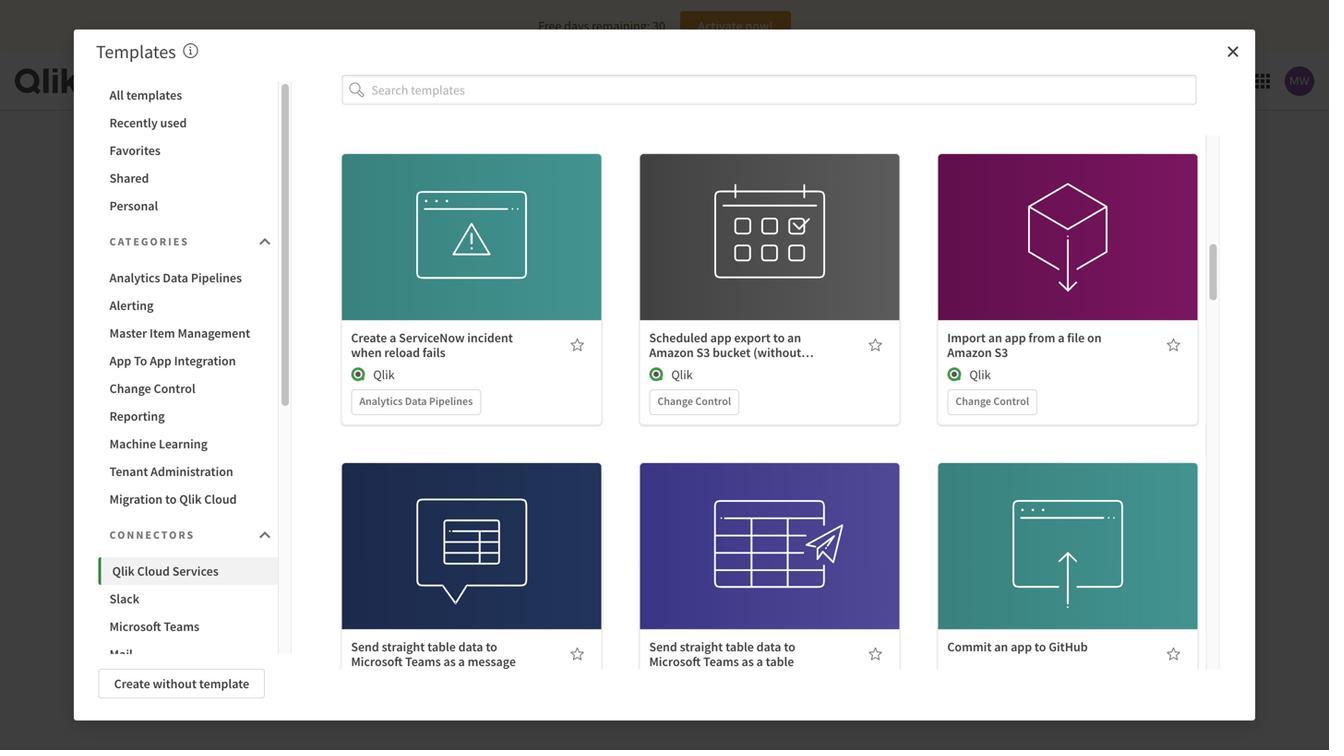 Task type: locate. For each thing, give the bounding box(es) containing it.
create
[[351, 330, 387, 346], [622, 493, 658, 509], [114, 676, 150, 693]]

alerting button
[[99, 292, 278, 320]]

change control down "to"
[[110, 380, 196, 397]]

tab list containing automations
[[125, 52, 452, 111]]

create for create a servicenow incident when reload fails
[[351, 330, 387, 346]]

1 app from the left
[[110, 353, 131, 369]]

machine learning
[[110, 436, 208, 453]]

control
[[154, 380, 196, 397], [696, 394, 732, 409], [994, 394, 1030, 409]]

tenant
[[110, 464, 148, 480]]

data down reload
[[405, 394, 427, 409]]

s3 left bucket
[[697, 345, 711, 361]]

1 horizontal spatial change
[[658, 394, 694, 409]]

an inside import an app from a file on amazon s3
[[989, 330, 1003, 346]]

teams inside microsoft teams "button"
[[164, 619, 200, 635]]

1 vertical spatial pipelines
[[429, 394, 473, 409]]

2 horizontal spatial teams
[[704, 654, 739, 671]]

1 vertical spatial analytics
[[360, 394, 403, 409]]

use template button for send straight table data to microsoft teams as a table
[[712, 512, 828, 541]]

add to favorites image for import an app from a file on amazon s3
[[1167, 338, 1181, 353]]

0 vertical spatial create
[[351, 330, 387, 346]]

control down app to app integration
[[154, 380, 196, 397]]

template inside button
[[199, 676, 249, 693]]

0 vertical spatial analytics data pipelines
[[110, 270, 242, 286]]

pipelines down fails
[[429, 394, 473, 409]]

reporting button
[[99, 403, 278, 430]]

use template for commit an app to github
[[1032, 518, 1105, 535]]

change for scheduled app export to an amazon s3 bucket (without data)
[[658, 394, 694, 409]]

github
[[1049, 639, 1088, 656]]

qlik down when
[[373, 367, 395, 383]]

create inside create a servicenow incident when reload fails
[[351, 330, 387, 346]]

1 horizontal spatial analytics
[[360, 394, 403, 409]]

cloud down 'connectors'
[[137, 563, 170, 580]]

alerting
[[110, 297, 154, 314]]

data inside send straight table data to microsoft teams as a message
[[459, 639, 483, 656]]

1 straight from the left
[[382, 639, 425, 656]]

create down "mail"
[[114, 676, 150, 693]]

app left from
[[1005, 330, 1027, 346]]

0 horizontal spatial change control
[[110, 380, 196, 397]]

0 horizontal spatial analytics
[[110, 270, 160, 286]]

details for commit an app to github
[[1049, 559, 1087, 575]]

recently
[[110, 115, 158, 131]]

app right "to"
[[150, 353, 172, 369]]

use
[[435, 209, 456, 225], [733, 209, 754, 225], [1032, 209, 1052, 225], [435, 518, 456, 535], [733, 518, 754, 535], [1032, 518, 1052, 535]]

microsoft inside send straight table data to microsoft teams as a table
[[650, 654, 701, 671]]

1 data from the left
[[459, 639, 483, 656]]

details button for send straight table data to microsoft teams as a message
[[414, 552, 529, 582]]

1 vertical spatial create
[[622, 493, 658, 509]]

s3 right import
[[995, 345, 1009, 361]]

change control down data)
[[658, 394, 732, 409]]

details button for send straight table data to microsoft teams as a table
[[712, 552, 828, 582]]

send inside send straight table data to microsoft teams as a message
[[351, 639, 379, 656]]

an right import
[[989, 330, 1003, 346]]

straight for send straight table data to microsoft teams as a table
[[680, 639, 723, 656]]

change control button
[[99, 375, 278, 403]]

1 horizontal spatial create
[[351, 330, 387, 346]]

create down have on the bottom left
[[622, 493, 658, 509]]

0 vertical spatial pipelines
[[191, 270, 242, 286]]

control down scheduled app export to an amazon s3 bucket (without data)
[[696, 394, 732, 409]]

add to favorites image for create a servicenow incident when reload fails
[[570, 338, 585, 353]]

2 qlik image from the left
[[650, 368, 664, 382]]

1 horizontal spatial teams
[[405, 654, 441, 671]]

2 horizontal spatial change control
[[956, 394, 1030, 409]]

add to favorites image for send straight table data to microsoft teams as a message
[[570, 647, 585, 662]]

app inside import an app from a file on amazon s3
[[1005, 330, 1027, 346]]

control for import an app from a file on amazon s3
[[994, 394, 1030, 409]]

1 qlik image from the left
[[351, 368, 366, 382]]

favorites button
[[99, 137, 278, 164]]

change down data)
[[658, 394, 694, 409]]

qlik up the "slack"
[[112, 563, 135, 580]]

1 horizontal spatial s3
[[995, 345, 1009, 361]]

use for create a servicenow incident when reload fails
[[435, 209, 456, 225]]

1 horizontal spatial change control
[[658, 394, 732, 409]]

table for table
[[726, 639, 754, 656]]

as
[[444, 654, 456, 671], [742, 654, 754, 671]]

change inside 'change control' button
[[110, 380, 151, 397]]

app left export
[[711, 330, 732, 346]]

0 horizontal spatial cloud
[[137, 563, 170, 580]]

qlik down administration
[[179, 491, 202, 508]]

qlik image down scheduled
[[650, 368, 664, 382]]

1 vertical spatial cloud
[[137, 563, 170, 580]]

straight inside send straight table data to microsoft teams as a message
[[382, 639, 425, 656]]

teams for send straight table data to microsoft teams as a table
[[704, 654, 739, 671]]

1 send from the left
[[351, 639, 379, 656]]

1 horizontal spatial cloud
[[204, 491, 237, 508]]

a inside send straight table data to microsoft teams as a table
[[757, 654, 764, 671]]

qlik image down when
[[351, 368, 366, 382]]

0 horizontal spatial create
[[114, 676, 150, 693]]

use template
[[435, 209, 508, 225], [733, 209, 807, 225], [1032, 209, 1105, 225], [435, 518, 508, 535], [733, 518, 807, 535], [1032, 518, 1105, 535]]

1 horizontal spatial microsoft
[[351, 654, 403, 671]]

as for table
[[742, 654, 754, 671]]

amazon inside scheduled app export to an amazon s3 bucket (without data)
[[650, 345, 694, 361]]

microsoft teams
[[110, 619, 200, 635]]

2 s3 from the left
[[995, 345, 1009, 361]]

2 horizontal spatial create
[[622, 493, 658, 509]]

1 horizontal spatial as
[[742, 654, 754, 671]]

you
[[548, 453, 571, 471]]

2 send from the left
[[650, 639, 678, 656]]

data up alerting button
[[163, 270, 188, 286]]

change
[[110, 380, 151, 397], [658, 394, 694, 409], [956, 394, 992, 409]]

analytics up alerting
[[110, 270, 160, 286]]

as inside send straight table data to microsoft teams as a message
[[444, 654, 456, 671]]

to inside scheduled app export to an amazon s3 bucket (without data)
[[774, 330, 785, 346]]

2 vertical spatial create
[[114, 676, 150, 693]]

0 horizontal spatial change
[[110, 380, 151, 397]]

0 horizontal spatial microsoft
[[110, 619, 161, 635]]

microsoft inside "button"
[[110, 619, 161, 635]]

administration
[[151, 464, 233, 480]]

microsoft for send straight table data to microsoft teams as a table
[[650, 654, 701, 671]]

to
[[774, 330, 785, 346], [165, 491, 177, 508], [486, 639, 498, 656], [784, 639, 796, 656], [1035, 639, 1047, 656]]

cloud
[[204, 491, 237, 508], [137, 563, 170, 580]]

use template for create a servicenow incident when reload fails
[[435, 209, 508, 225]]

analytics down when
[[360, 394, 403, 409]]

when
[[351, 345, 382, 361]]

amazon left bucket
[[650, 345, 694, 361]]

2 app from the left
[[150, 353, 172, 369]]

data for message
[[459, 639, 483, 656]]

add to favorites image
[[868, 647, 883, 662]]

slack button
[[99, 585, 278, 613]]

an right "commit"
[[995, 639, 1009, 656]]

file
[[1068, 330, 1085, 346]]

details button for create a servicenow incident when reload fails
[[414, 243, 529, 273]]

create for create automation
[[622, 493, 658, 509]]

data for table
[[757, 639, 782, 656]]

1 vertical spatial analytics data pipelines
[[360, 394, 473, 409]]

microsoft inside send straight table data to microsoft teams as a message
[[351, 654, 403, 671]]

0 horizontal spatial data
[[459, 639, 483, 656]]

send inside send straight table data to microsoft teams as a table
[[650, 639, 678, 656]]

without
[[153, 676, 197, 693]]

analytics data pipelines up alerting button
[[110, 270, 242, 286]]

amazon up qlik image
[[948, 345, 993, 361]]

1 horizontal spatial control
[[696, 394, 732, 409]]

analytics
[[110, 270, 160, 286], [360, 394, 403, 409]]

0 horizontal spatial analytics data pipelines
[[110, 270, 242, 286]]

0 horizontal spatial qlik image
[[351, 368, 366, 382]]

0 horizontal spatial as
[[444, 654, 456, 671]]

qlik
[[373, 367, 395, 383], [672, 367, 693, 383], [970, 367, 991, 383], [179, 491, 202, 508], [112, 563, 135, 580]]

data inside send straight table data to microsoft teams as a table
[[757, 639, 782, 656]]

0 horizontal spatial send
[[351, 639, 379, 656]]

qlik down scheduled
[[672, 367, 693, 383]]

table
[[428, 639, 456, 656], [726, 639, 754, 656], [766, 654, 795, 671]]

0 horizontal spatial teams
[[164, 619, 200, 635]]

to inside button
[[165, 491, 177, 508]]

1 horizontal spatial qlik image
[[650, 368, 664, 382]]

1 as from the left
[[444, 654, 456, 671]]

0 horizontal spatial straight
[[382, 639, 425, 656]]

from
[[1029, 330, 1056, 346]]

2 amazon from the left
[[948, 345, 993, 361]]

0 vertical spatial cloud
[[204, 491, 237, 508]]

1 s3 from the left
[[697, 345, 711, 361]]

an
[[788, 330, 802, 346], [989, 330, 1003, 346], [995, 639, 1009, 656]]

microsoft
[[110, 619, 161, 635], [351, 654, 403, 671], [650, 654, 701, 671]]

straight inside send straight table data to microsoft teams as a table
[[680, 639, 723, 656]]

2 horizontal spatial change
[[956, 394, 992, 409]]

create left servicenow
[[351, 330, 387, 346]]

change control down qlik image
[[956, 394, 1030, 409]]

use for scheduled app export to an amazon s3 bucket (without data)
[[733, 209, 754, 225]]

as inside send straight table data to microsoft teams as a table
[[742, 654, 754, 671]]

tenant administration button
[[99, 458, 278, 486]]

app
[[110, 353, 131, 369], [150, 353, 172, 369]]

s3
[[697, 345, 711, 361], [995, 345, 1009, 361]]

1 horizontal spatial app
[[150, 353, 172, 369]]

a inside create a servicenow incident when reload fails
[[390, 330, 397, 346]]

1 amazon from the left
[[650, 345, 694, 361]]

1 horizontal spatial table
[[726, 639, 754, 656]]

pipelines inside analytics data pipelines button
[[191, 270, 242, 286]]

tab list
[[125, 52, 452, 111]]

use template for scheduled app export to an amazon s3 bucket (without data)
[[733, 209, 807, 225]]

template for send straight table data to microsoft teams as a message
[[458, 518, 508, 535]]

teams
[[164, 619, 200, 635], [405, 654, 441, 671], [704, 654, 739, 671]]

add to favorites image
[[570, 338, 585, 353], [868, 338, 883, 353], [1167, 338, 1181, 353], [570, 647, 585, 662], [1167, 647, 1181, 662]]

control down import an app from a file on amazon s3
[[994, 394, 1030, 409]]

analytics data pipelines button
[[99, 264, 278, 292]]

2 data from the left
[[757, 639, 782, 656]]

straight
[[382, 639, 425, 656], [680, 639, 723, 656]]

qlik image for create a servicenow incident when reload fails
[[351, 368, 366, 382]]

analytics data pipelines
[[110, 270, 242, 286], [360, 394, 473, 409]]

a inside send straight table data to microsoft teams as a message
[[459, 654, 465, 671]]

data)
[[650, 359, 679, 376]]

change up reporting
[[110, 380, 151, 397]]

1 horizontal spatial pipelines
[[429, 394, 473, 409]]

connections
[[367, 73, 437, 89]]

qlik right qlik image
[[970, 367, 991, 383]]

app to app integration button
[[99, 347, 278, 375]]

straight for send straight table data to microsoft teams as a message
[[382, 639, 425, 656]]

s3 inside import an app from a file on amazon s3
[[995, 345, 1009, 361]]

details for create a servicenow incident when reload fails
[[453, 249, 491, 266]]

migration to qlik cloud button
[[99, 486, 278, 513]]

pipelines up alerting button
[[191, 270, 242, 286]]

teams inside send straight table data to microsoft teams as a table
[[704, 654, 739, 671]]

0 vertical spatial analytics
[[110, 270, 160, 286]]

cloud down administration
[[204, 491, 237, 508]]

templates are pre-built automations that help you automate common business workflows. get started by selecting one of the pre-built templates or choose the blank canvas to build an automation from scratch. tooltip
[[183, 40, 198, 63]]

1 horizontal spatial send
[[650, 639, 678, 656]]

0 horizontal spatial s3
[[697, 345, 711, 361]]

not
[[594, 453, 615, 471]]

an for import
[[989, 330, 1003, 346]]

2 horizontal spatial microsoft
[[650, 654, 701, 671]]

use template button
[[414, 202, 529, 232], [712, 202, 828, 232], [1011, 202, 1126, 232], [414, 512, 529, 541], [712, 512, 828, 541], [1011, 512, 1126, 541]]

free
[[538, 18, 562, 34]]

to inside send straight table data to microsoft teams as a message
[[486, 639, 498, 656]]

1 horizontal spatial amazon
[[948, 345, 993, 361]]

0 horizontal spatial amazon
[[650, 345, 694, 361]]

close image
[[1226, 44, 1241, 59]]

template for import an app from a file on amazon s3
[[1055, 209, 1105, 225]]

1 vertical spatial data
[[405, 394, 427, 409]]

table inside send straight table data to microsoft teams as a message
[[428, 639, 456, 656]]

teams inside send straight table data to microsoft teams as a message
[[405, 654, 441, 671]]

reporting
[[110, 408, 165, 425]]

a inside import an app from a file on amazon s3
[[1059, 330, 1065, 346]]

1 horizontal spatial data
[[757, 639, 782, 656]]

0 horizontal spatial control
[[154, 380, 196, 397]]

2 straight from the left
[[680, 639, 723, 656]]

app left github
[[1011, 639, 1033, 656]]

app
[[711, 330, 732, 346], [1005, 330, 1027, 346], [1011, 639, 1033, 656]]

template
[[458, 209, 508, 225], [756, 209, 807, 225], [1055, 209, 1105, 225], [458, 518, 508, 535], [756, 518, 807, 535], [1055, 518, 1105, 535], [199, 676, 249, 693]]

qlik image
[[351, 368, 366, 382], [650, 368, 664, 382]]

activate now!
[[698, 18, 774, 34]]

0 vertical spatial data
[[163, 270, 188, 286]]

create without template
[[114, 676, 249, 693]]

an right export
[[788, 330, 802, 346]]

analytics data pipelines down reload
[[360, 394, 473, 409]]

details for import an app from a file on amazon s3
[[1049, 249, 1087, 266]]

as for message
[[444, 654, 456, 671]]

details
[[453, 249, 491, 266], [751, 249, 789, 266], [1049, 249, 1087, 266], [453, 559, 491, 575], [751, 559, 789, 575], [1049, 559, 1087, 575]]

bucket
[[713, 345, 751, 361]]

to
[[134, 353, 147, 369]]

30
[[653, 18, 666, 34]]

0 horizontal spatial data
[[163, 270, 188, 286]]

0 horizontal spatial table
[[428, 639, 456, 656]]

app left "to"
[[110, 353, 131, 369]]

use template button for commit an app to github
[[1011, 512, 1126, 541]]

add to favorites image for scheduled app export to an amazon s3 bucket (without data)
[[868, 338, 883, 353]]

1 horizontal spatial straight
[[680, 639, 723, 656]]

qlik inside qlik cloud services button
[[112, 563, 135, 580]]

2 as from the left
[[742, 654, 754, 671]]

change down qlik image
[[956, 394, 992, 409]]

2 horizontal spatial control
[[994, 394, 1030, 409]]

connectors
[[110, 528, 195, 543]]

0 horizontal spatial pipelines
[[191, 270, 242, 286]]

0 horizontal spatial app
[[110, 353, 131, 369]]



Task type: vqa. For each thing, say whether or not it's contained in the screenshot.
FREE DAYS REMAINING: 29
no



Task type: describe. For each thing, give the bounding box(es) containing it.
machine
[[110, 436, 156, 453]]

change for import an app from a file on amazon s3
[[956, 394, 992, 409]]

message
[[468, 654, 516, 671]]

qlik inside migration to qlik cloud button
[[179, 491, 202, 508]]

activate now! link
[[681, 11, 791, 41]]

use template button for import an app from a file on amazon s3
[[1011, 202, 1126, 232]]

microsoft for send straight table data to microsoft teams as a message
[[351, 654, 403, 671]]

recently used button
[[99, 109, 278, 137]]

qlik for create
[[373, 367, 395, 383]]

change control for scheduled app export to an amazon s3 bucket (without data)
[[658, 394, 732, 409]]

template for scheduled app export to an amazon s3 bucket (without data)
[[756, 209, 807, 225]]

item
[[150, 325, 175, 342]]

use template for send straight table data to microsoft teams as a table
[[733, 518, 807, 535]]

details button for commit an app to github
[[1011, 552, 1126, 582]]

services
[[172, 563, 219, 580]]

any
[[652, 453, 675, 471]]

change control for import an app from a file on amazon s3
[[956, 394, 1030, 409]]

send for send straight table data to microsoft teams as a table
[[650, 639, 678, 656]]

on
[[1088, 330, 1102, 346]]

migration to qlik cloud
[[110, 491, 237, 508]]

amazon inside import an app from a file on amazon s3
[[948, 345, 993, 361]]

template for send straight table data to microsoft teams as a table
[[756, 518, 807, 535]]

automation
[[661, 493, 726, 509]]

all templates button
[[99, 81, 278, 109]]

categories button
[[99, 223, 278, 260]]

use template for import an app from a file on amazon s3
[[1032, 209, 1105, 225]]

qlik cloud services button
[[99, 558, 278, 585]]

Search templates text field
[[372, 75, 1197, 105]]

send straight table data to microsoft teams as a table
[[650, 639, 796, 671]]

all templates
[[110, 87, 182, 103]]

microsoft teams button
[[99, 613, 278, 641]]

use for send straight table data to microsoft teams as a table
[[733, 518, 754, 535]]

servicenow
[[399, 330, 465, 346]]

app to app integration
[[110, 353, 236, 369]]

2 horizontal spatial table
[[766, 654, 795, 671]]

an inside scheduled app export to an amazon s3 bucket (without data)
[[788, 330, 802, 346]]

use for send straight table data to microsoft teams as a message
[[435, 518, 456, 535]]

an for commit
[[995, 639, 1009, 656]]

commit
[[948, 639, 992, 656]]

qlik image
[[948, 368, 963, 382]]

details for send straight table data to microsoft teams as a table
[[751, 559, 789, 575]]

machine learning button
[[99, 430, 278, 458]]

recently used
[[110, 115, 187, 131]]

scheduled
[[650, 330, 708, 346]]

app for commit
[[1011, 639, 1033, 656]]

use for import an app from a file on amazon s3
[[1032, 209, 1052, 225]]

tenant administration
[[110, 464, 233, 480]]

add to favorites image for commit an app to github
[[1167, 647, 1181, 662]]

qlik for scheduled
[[672, 367, 693, 383]]

master
[[110, 325, 147, 342]]

slack
[[110, 591, 140, 608]]

shared
[[110, 170, 149, 187]]

personal button
[[99, 192, 278, 220]]

table for message
[[428, 639, 456, 656]]

do
[[574, 453, 591, 471]]

categories
[[110, 235, 189, 249]]

master item management
[[110, 325, 250, 342]]

automations button
[[125, 52, 225, 111]]

templates
[[96, 40, 176, 63]]

all
[[110, 87, 124, 103]]

scheduled app export to an amazon s3 bucket (without data)
[[650, 330, 802, 376]]

import an app from a file on amazon s3
[[948, 330, 1102, 361]]

automations
[[678, 453, 759, 471]]

reload
[[384, 345, 420, 361]]

have
[[618, 453, 649, 471]]

control inside button
[[154, 380, 196, 397]]

used
[[160, 115, 187, 131]]

automations
[[139, 73, 211, 89]]

integration
[[174, 353, 236, 369]]

change control inside button
[[110, 380, 196, 397]]

template for commit an app to github
[[1055, 518, 1105, 535]]

master item management button
[[99, 320, 278, 347]]

(without
[[754, 345, 802, 361]]

templates are pre-built automations that help you automate common business workflows. get started by selecting one of the pre-built templates or choose the blank canvas to build an automation from scratch. image
[[183, 43, 198, 58]]

teams for send straight table data to microsoft teams as a message
[[405, 654, 441, 671]]

use template button for scheduled app export to an amazon s3 bucket (without data)
[[712, 202, 828, 232]]

yet
[[762, 453, 781, 471]]

template for create a servicenow incident when reload fails
[[458, 209, 508, 225]]

export
[[735, 330, 771, 346]]

mail
[[110, 646, 133, 663]]

details for send straight table data to microsoft teams as a message
[[453, 559, 491, 575]]

you do not have any automations yet
[[548, 453, 781, 471]]

incident
[[467, 330, 513, 346]]

details button for import an app from a file on amazon s3
[[1011, 243, 1126, 273]]

import
[[948, 330, 986, 346]]

qlik for import
[[970, 367, 991, 383]]

details for scheduled app export to an amazon s3 bucket (without data)
[[751, 249, 789, 266]]

learning
[[159, 436, 208, 453]]

favorites
[[110, 142, 161, 159]]

use template for send straight table data to microsoft teams as a message
[[435, 518, 508, 535]]

use for commit an app to github
[[1032, 518, 1052, 535]]

qlik cloud services
[[112, 563, 219, 580]]

fails
[[423, 345, 446, 361]]

send straight table data to microsoft teams as a message
[[351, 639, 516, 671]]

management
[[178, 325, 250, 342]]

details button for scheduled app export to an amazon s3 bucket (without data)
[[712, 243, 828, 273]]

create automation button
[[589, 486, 741, 516]]

use template button for create a servicenow incident when reload fails
[[414, 202, 529, 232]]

mail button
[[99, 641, 278, 669]]

remaining:
[[592, 18, 650, 34]]

shared button
[[99, 164, 278, 192]]

connectors button
[[99, 517, 278, 554]]

1 horizontal spatial analytics data pipelines
[[360, 394, 473, 409]]

analytics inside button
[[110, 270, 160, 286]]

personal
[[110, 198, 158, 214]]

1 horizontal spatial data
[[405, 394, 427, 409]]

control for scheduled app export to an amazon s3 bucket (without data)
[[696, 394, 732, 409]]

send for send straight table data to microsoft teams as a message
[[351, 639, 379, 656]]

app for import
[[1005, 330, 1027, 346]]

create without template button
[[99, 670, 265, 699]]

create for create without template
[[114, 676, 150, 693]]

qlik image for scheduled app export to an amazon s3 bucket (without data)
[[650, 368, 664, 382]]

use template button for send straight table data to microsoft teams as a message
[[414, 512, 529, 541]]

analytics data pipelines inside analytics data pipelines button
[[110, 270, 242, 286]]

create a servicenow incident when reload fails
[[351, 330, 513, 361]]

s3 inside scheduled app export to an amazon s3 bucket (without data)
[[697, 345, 711, 361]]

migration
[[110, 491, 163, 508]]

days
[[564, 18, 590, 34]]

templates
[[126, 87, 182, 103]]

activate
[[698, 18, 743, 34]]

connections button
[[353, 52, 452, 111]]

to inside send straight table data to microsoft teams as a table
[[784, 639, 796, 656]]

create automation
[[622, 493, 726, 509]]

data inside analytics data pipelines button
[[163, 270, 188, 286]]

free days remaining: 30
[[538, 18, 666, 34]]

app inside scheduled app export to an amazon s3 bucket (without data)
[[711, 330, 732, 346]]



